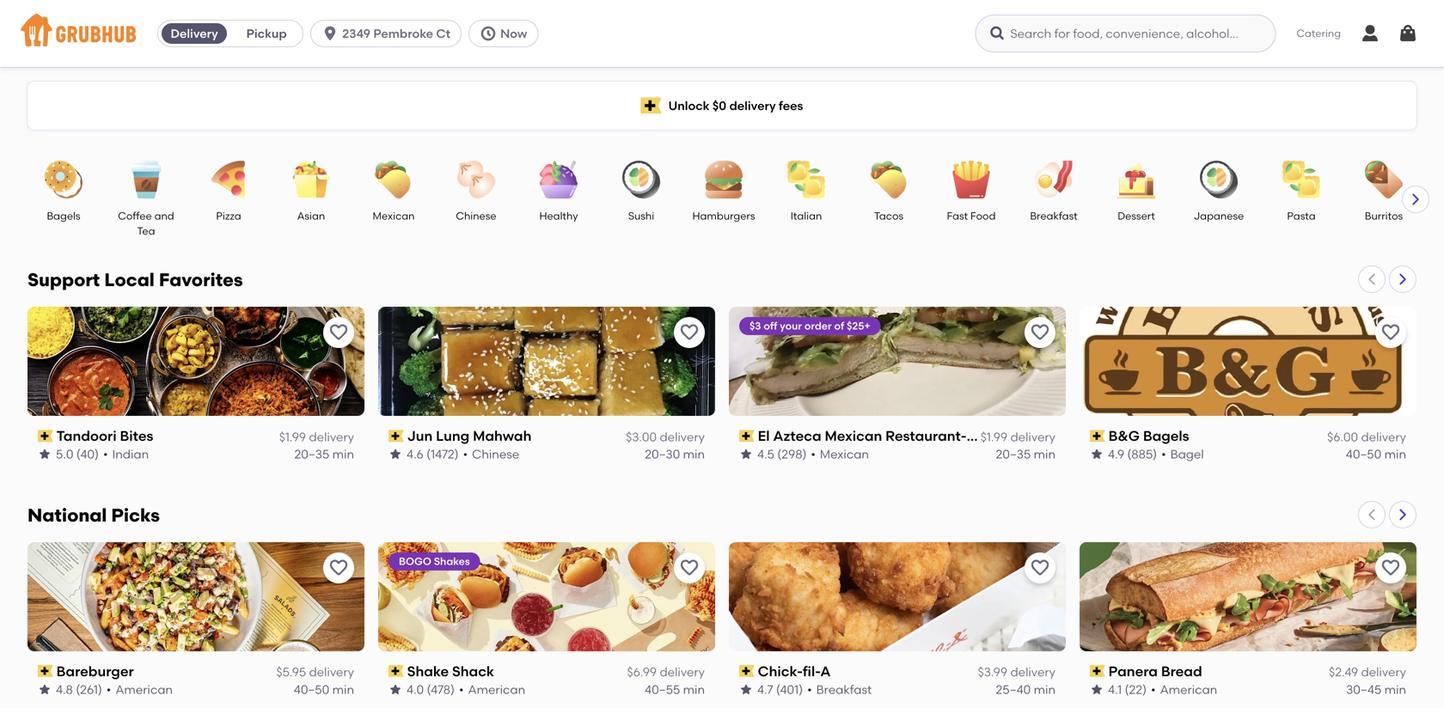 Task type: vqa. For each thing, say whether or not it's contained in the screenshot.


Task type: describe. For each thing, give the bounding box(es) containing it.
bogo shakes
[[399, 555, 470, 568]]

$3.99 delivery
[[978, 665, 1056, 680]]

$1.99 for tandoori bites
[[279, 430, 306, 444]]

pasta
[[1287, 210, 1316, 222]]

food
[[971, 210, 996, 222]]

hamburgers
[[692, 210, 755, 222]]

$25+
[[847, 320, 871, 332]]

healthy image
[[529, 161, 589, 199]]

4.8 (261)
[[56, 683, 102, 697]]

4.9
[[1108, 447, 1124, 462]]

Search for food, convenience, alcohol... search field
[[975, 15, 1276, 52]]

ct
[[436, 26, 451, 41]]

min for azteca
[[1034, 447, 1056, 462]]

save this restaurant image for bareburger
[[328, 558, 349, 578]]

• american for bareburger
[[106, 683, 173, 697]]

svg image inside now 'button'
[[480, 25, 497, 42]]

$2.49
[[1329, 665, 1358, 680]]

bareburger logo image
[[28, 542, 364, 652]]

shake shack
[[407, 663, 494, 680]]

• mexican
[[811, 447, 869, 462]]

italian image
[[776, 161, 836, 199]]

star icon image for jun lung mahwah
[[389, 448, 402, 461]]

20–35 for el azteca mexican restaurant-mahwah
[[996, 447, 1031, 462]]

caret left icon image for support local favorites
[[1365, 273, 1379, 286]]

off
[[764, 320, 777, 332]]

main navigation navigation
[[0, 0, 1444, 67]]

2 horizontal spatial svg image
[[1360, 23, 1381, 44]]

el
[[758, 428, 770, 444]]

subscription pass image for shake shack
[[389, 666, 404, 678]]

2 mahwah from the left
[[967, 428, 1025, 444]]

fil-
[[803, 663, 820, 680]]

30–45
[[1346, 683, 1382, 697]]

min for shack
[[683, 683, 705, 697]]

4.1 (22)
[[1108, 683, 1147, 697]]

tacos image
[[859, 161, 919, 199]]

star icon image for el azteca mexican restaurant-mahwah
[[739, 448, 753, 461]]

1 vertical spatial bagels
[[1143, 428, 1189, 444]]

5.0 (40)
[[56, 447, 99, 462]]

jun lung mahwah  logo image
[[378, 307, 715, 416]]

• american for shake shack
[[459, 683, 525, 697]]

tandoori bites logo image
[[28, 307, 364, 416]]

catering
[[1297, 27, 1341, 39]]

20–35 for tandoori bites
[[294, 447, 329, 462]]

now
[[500, 26, 527, 41]]

0 vertical spatial mexican
[[373, 210, 415, 222]]

save this restaurant button for chick-fil-a
[[1025, 553, 1056, 584]]

star icon image for tandoori bites
[[38, 448, 52, 461]]

delivery button
[[158, 20, 230, 47]]

30–45 min
[[1346, 683, 1406, 697]]

indian
[[112, 447, 149, 462]]

asian
[[297, 210, 325, 222]]

italian
[[791, 210, 822, 222]]

local
[[104, 269, 155, 291]]

$1.99 for el azteca mexican restaurant-mahwah
[[981, 430, 1008, 444]]

caret left icon image for national picks
[[1365, 508, 1379, 522]]

delivery
[[171, 26, 218, 41]]

mexican image
[[364, 161, 424, 199]]

delivery for bread
[[1361, 665, 1406, 680]]

tandoori bites
[[56, 428, 153, 444]]

b&g bagels logo image
[[1080, 307, 1417, 416]]

now button
[[469, 20, 545, 47]]

$6.99 delivery
[[627, 665, 705, 680]]

japanese
[[1194, 210, 1244, 222]]

• breakfast
[[807, 683, 872, 697]]

shake shack logo image
[[378, 542, 715, 652]]

fast food
[[947, 210, 996, 222]]

save this restaurant image for tandoori bites
[[328, 322, 349, 343]]

subscription pass image for bareburger
[[38, 666, 53, 678]]

burritos image
[[1354, 161, 1414, 199]]

jun lung mahwah
[[407, 428, 532, 444]]

healthy
[[539, 210, 578, 222]]

40–50 min for bareburger
[[294, 683, 354, 697]]

4.9 (885)
[[1108, 447, 1157, 462]]

delivery for bites
[[309, 430, 354, 444]]

• american for panera bread
[[1151, 683, 1217, 697]]

panera bread logo image
[[1080, 542, 1417, 652]]

unlock $0 delivery fees
[[669, 98, 803, 113]]

caret right icon image for national picks
[[1396, 508, 1410, 522]]

2 vertical spatial mexican
[[820, 447, 869, 462]]

subscription pass image for b&g bagels
[[1090, 430, 1105, 442]]

tea
[[137, 225, 155, 237]]

pasta image
[[1271, 161, 1332, 199]]

5.0
[[56, 447, 73, 462]]

bites
[[120, 428, 153, 444]]

pizza image
[[199, 161, 259, 199]]

delivery for shack
[[660, 665, 705, 680]]

hamburgers image
[[694, 161, 754, 199]]

panera
[[1109, 663, 1158, 680]]

caret right icon image for support local favorites
[[1396, 273, 1410, 286]]

sushi
[[628, 210, 654, 222]]

4.0
[[407, 683, 424, 697]]

pizza
[[216, 210, 241, 222]]

star icon image for panera bread
[[1090, 683, 1104, 697]]

0 vertical spatial caret right icon image
[[1409, 193, 1423, 206]]

grubhub plus flag logo image
[[641, 98, 662, 114]]

• for jun lung mahwah
[[463, 447, 468, 462]]

40–50 for b&g bagels
[[1346, 447, 1382, 462]]

bareburger
[[56, 663, 134, 680]]

• for b&g bagels
[[1161, 447, 1166, 462]]

bagels image
[[34, 161, 94, 199]]

$3 off your order of $25+
[[750, 320, 871, 332]]

min for bread
[[1385, 683, 1406, 697]]

chinese image
[[446, 161, 506, 199]]

• for shake shack
[[459, 683, 464, 697]]

save this restaurant image for jun lung mahwah
[[679, 322, 700, 343]]

2349 pembroke ct button
[[310, 20, 469, 47]]

• bagel
[[1161, 447, 1204, 462]]

dessert image
[[1106, 161, 1167, 199]]

save this restaurant image for el azteca mexican restaurant-mahwah
[[1030, 322, 1050, 343]]

(40)
[[76, 447, 99, 462]]

(401)
[[776, 683, 803, 697]]

pickup
[[246, 26, 287, 41]]

b&g
[[1109, 428, 1140, 444]]

$3.99
[[978, 665, 1008, 680]]

delivery for fil-
[[1010, 665, 1056, 680]]

• for tandoori bites
[[103, 447, 108, 462]]

sushi image
[[611, 161, 671, 199]]

1 vertical spatial mexican
[[825, 428, 882, 444]]

bagel
[[1170, 447, 1204, 462]]

$1.99 delivery for tandoori bites
[[279, 430, 354, 444]]

a
[[820, 663, 831, 680]]

shake
[[407, 663, 449, 680]]

20–30 min
[[645, 447, 705, 462]]

save this restaurant image for panera bread
[[1381, 558, 1401, 578]]

save this restaurant image inside button
[[1030, 558, 1050, 578]]

delivery for azteca
[[1010, 430, 1056, 444]]

$3.00 delivery
[[626, 430, 705, 444]]

save this restaurant image for b&g bagels
[[1381, 322, 1401, 343]]



Task type: locate. For each thing, give the bounding box(es) containing it.
star icon image for b&g bagels
[[1090, 448, 1104, 461]]

caret left icon image
[[1365, 273, 1379, 286], [1365, 508, 1379, 522]]

min for bagels
[[1385, 447, 1406, 462]]

chinese down jun lung mahwah
[[472, 447, 519, 462]]

save this restaurant image
[[1030, 322, 1050, 343], [679, 558, 700, 578], [1030, 558, 1050, 578]]

min for fil-
[[1034, 683, 1056, 697]]

chick-fil-a logo image
[[729, 542, 1066, 652]]

0 horizontal spatial $1.99 delivery
[[279, 430, 354, 444]]

japanese image
[[1189, 161, 1249, 199]]

min right 20–30
[[683, 447, 705, 462]]

star icon image left the 4.9 on the bottom right
[[1090, 448, 1104, 461]]

min right 25–40
[[1034, 683, 1056, 697]]

• for el azteca mexican restaurant-mahwah
[[811, 447, 816, 462]]

1 horizontal spatial 20–35
[[996, 447, 1031, 462]]

star icon image for bareburger
[[38, 683, 52, 697]]

• right (885)
[[1161, 447, 1166, 462]]

coffee and tea image
[[116, 161, 176, 199]]

4.6 (1472)
[[407, 447, 459, 462]]

40–50 for bareburger
[[294, 683, 329, 697]]

3 • american from the left
[[1151, 683, 1217, 697]]

1 vertical spatial 40–50
[[294, 683, 329, 697]]

2 american from the left
[[468, 683, 525, 697]]

chick-fil-a
[[758, 663, 831, 680]]

subscription pass image for tandoori bites
[[38, 430, 53, 442]]

2 • american from the left
[[459, 683, 525, 697]]

2349 pembroke ct
[[342, 26, 451, 41]]

pembroke
[[373, 26, 433, 41]]

subscription pass image for chick-fil-a
[[739, 666, 754, 678]]

3 subscription pass image from the left
[[1090, 666, 1105, 678]]

breakfast image
[[1024, 161, 1084, 199]]

bagels
[[47, 210, 80, 222], [1143, 428, 1189, 444]]

4.0 (478)
[[407, 683, 455, 697]]

• american down shack
[[459, 683, 525, 697]]

delivery for bagels
[[1361, 430, 1406, 444]]

1 20–35 min from the left
[[294, 447, 354, 462]]

0 vertical spatial chinese
[[456, 210, 497, 222]]

2 vertical spatial caret right icon image
[[1396, 508, 1410, 522]]

min for lung
[[683, 447, 705, 462]]

4.5 (298)
[[757, 447, 807, 462]]

3 american from the left
[[1160, 683, 1217, 697]]

2 caret left icon image from the top
[[1365, 508, 1379, 522]]

$6.00 delivery
[[1327, 430, 1406, 444]]

$3.00
[[626, 430, 657, 444]]

$0
[[713, 98, 727, 113]]

0 vertical spatial caret left icon image
[[1365, 273, 1379, 286]]

1 horizontal spatial 40–50 min
[[1346, 447, 1406, 462]]

4.7
[[757, 683, 773, 697]]

$1.99
[[279, 430, 306, 444], [981, 430, 1008, 444]]

shack
[[452, 663, 494, 680]]

star icon image left 4.1
[[1090, 683, 1104, 697]]

shakes
[[434, 555, 470, 568]]

panera bread
[[1109, 663, 1202, 680]]

subscription pass image left "bareburger"
[[38, 666, 53, 678]]

save this restaurant image
[[328, 322, 349, 343], [679, 322, 700, 343], [1381, 322, 1401, 343], [328, 558, 349, 578], [1381, 558, 1401, 578]]

2 $1.99 from the left
[[981, 430, 1008, 444]]

b&g bagels
[[1109, 428, 1189, 444]]

min down $6.00 delivery on the right of the page
[[1385, 447, 1406, 462]]

subscription pass image left chick-
[[739, 666, 754, 678]]

jun
[[407, 428, 433, 444]]

american down shack
[[468, 683, 525, 697]]

25–40
[[996, 683, 1031, 697]]

star icon image left 4.6
[[389, 448, 402, 461]]

(261)
[[76, 683, 102, 697]]

• right (22)
[[1151, 683, 1156, 697]]

catering button
[[1285, 14, 1353, 53]]

subscription pass image left tandoori
[[38, 430, 53, 442]]

0 horizontal spatial $1.99
[[279, 430, 306, 444]]

1 mahwah from the left
[[473, 428, 532, 444]]

1 horizontal spatial 40–50
[[1346, 447, 1382, 462]]

el azteca mexican restaurant-mahwah
[[758, 428, 1025, 444]]

1 $1.99 delivery from the left
[[279, 430, 354, 444]]

subscription pass image left the el
[[739, 430, 754, 442]]

subscription pass image for el azteca mexican restaurant-mahwah
[[739, 430, 754, 442]]

$3
[[750, 320, 761, 332]]

save this restaurant image for shake shack
[[679, 558, 700, 578]]

1 vertical spatial breakfast
[[816, 683, 872, 697]]

save this restaurant button for jun lung mahwah
[[674, 317, 705, 348]]

25–40 min
[[996, 683, 1056, 697]]

• for chick-fil-a
[[807, 683, 812, 697]]

0 horizontal spatial 20–35 min
[[294, 447, 354, 462]]

caret left icon image down $6.00 delivery on the right of the page
[[1365, 508, 1379, 522]]

• right the (261)
[[106, 683, 111, 697]]

$5.95
[[276, 665, 306, 680]]

1 horizontal spatial breakfast
[[1030, 210, 1078, 222]]

subscription pass image left panera
[[1090, 666, 1105, 678]]

$6.00
[[1327, 430, 1358, 444]]

mexican up • mexican
[[825, 428, 882, 444]]

american
[[115, 683, 173, 697], [468, 683, 525, 697], [1160, 683, 1217, 697]]

azteca
[[773, 428, 821, 444]]

save this restaurant button for b&g bagels
[[1375, 317, 1406, 348]]

40–50 down $5.95 delivery
[[294, 683, 329, 697]]

40–55
[[645, 683, 680, 697]]

1 vertical spatial chinese
[[472, 447, 519, 462]]

fees
[[779, 98, 803, 113]]

min right 30–45
[[1385, 683, 1406, 697]]

$2.49 delivery
[[1329, 665, 1406, 680]]

chinese down chinese image
[[456, 210, 497, 222]]

2 horizontal spatial subscription pass image
[[1090, 666, 1105, 678]]

• american down "bareburger"
[[106, 683, 173, 697]]

20–35 min for tandoori bites
[[294, 447, 354, 462]]

star icon image for shake shack
[[389, 683, 402, 697]]

subscription pass image
[[38, 666, 53, 678], [739, 666, 754, 678], [1090, 666, 1105, 678]]

1 vertical spatial 40–50 min
[[294, 683, 354, 697]]

subscription pass image
[[38, 430, 53, 442], [389, 430, 404, 442], [739, 430, 754, 442], [1090, 430, 1105, 442], [389, 666, 404, 678]]

min down $5.95 delivery
[[332, 683, 354, 697]]

subscription pass image left the 'b&g' at the bottom of page
[[1090, 430, 1105, 442]]

caret right icon image
[[1409, 193, 1423, 206], [1396, 273, 1410, 286], [1396, 508, 1410, 522]]

asian image
[[281, 161, 341, 199]]

star icon image left the "5.0"
[[38, 448, 52, 461]]

0 vertical spatial 40–50 min
[[1346, 447, 1406, 462]]

american down the bread
[[1160, 683, 1217, 697]]

40–50 min for b&g bagels
[[1346, 447, 1406, 462]]

1 20–35 from the left
[[294, 447, 329, 462]]

svg image
[[1360, 23, 1381, 44], [322, 25, 339, 42], [989, 25, 1006, 42]]

bagels up • bagel
[[1143, 428, 1189, 444]]

subscription pass image left jun
[[389, 430, 404, 442]]

1 horizontal spatial $1.99 delivery
[[981, 430, 1056, 444]]

min for bites
[[332, 447, 354, 462]]

0 horizontal spatial svg image
[[322, 25, 339, 42]]

• indian
[[103, 447, 149, 462]]

4.1
[[1108, 683, 1122, 697]]

2 horizontal spatial american
[[1160, 683, 1217, 697]]

mexican down el azteca mexican restaurant-mahwah
[[820, 447, 869, 462]]

• american
[[106, 683, 173, 697], [459, 683, 525, 697], [1151, 683, 1217, 697]]

1 horizontal spatial 20–35 min
[[996, 447, 1056, 462]]

star icon image
[[38, 448, 52, 461], [389, 448, 402, 461], [739, 448, 753, 461], [1090, 448, 1104, 461], [38, 683, 52, 697], [389, 683, 402, 697], [739, 683, 753, 697], [1090, 683, 1104, 697]]

4.6
[[407, 447, 424, 462]]

2 20–35 from the left
[[996, 447, 1031, 462]]

bagels down bagels image on the left top
[[47, 210, 80, 222]]

0 horizontal spatial breakfast
[[816, 683, 872, 697]]

1 horizontal spatial $1.99
[[981, 430, 1008, 444]]

2349
[[342, 26, 370, 41]]

4.8
[[56, 683, 73, 697]]

(885)
[[1127, 447, 1157, 462]]

mexican down 'mexican' image
[[373, 210, 415, 222]]

unlock
[[669, 98, 710, 113]]

1 subscription pass image from the left
[[38, 666, 53, 678]]

0 vertical spatial breakfast
[[1030, 210, 1078, 222]]

save this restaurant button for panera bread
[[1375, 553, 1406, 584]]

1 horizontal spatial bagels
[[1143, 428, 1189, 444]]

american for panera bread
[[1160, 683, 1217, 697]]

caret left icon image down burritos
[[1365, 273, 1379, 286]]

star icon image left 4.5
[[739, 448, 753, 461]]

1 horizontal spatial svg image
[[989, 25, 1006, 42]]

0 horizontal spatial mahwah
[[473, 428, 532, 444]]

your
[[780, 320, 802, 332]]

fast
[[947, 210, 968, 222]]

$5.95 delivery
[[276, 665, 354, 680]]

4.7 (401)
[[757, 683, 803, 697]]

restaurant-
[[886, 428, 967, 444]]

(1472)
[[426, 447, 459, 462]]

• right (40) on the left of page
[[103, 447, 108, 462]]

$1.99 delivery
[[279, 430, 354, 444], [981, 430, 1056, 444]]

40–50 min down $6.00 delivery on the right of the page
[[1346, 447, 1406, 462]]

star icon image for chick-fil-a
[[739, 683, 753, 697]]

burritos
[[1365, 210, 1403, 222]]

0 horizontal spatial subscription pass image
[[38, 666, 53, 678]]

save this restaurant button for bareburger
[[323, 553, 354, 584]]

star icon image left 4.8
[[38, 683, 52, 697]]

4.5
[[757, 447, 774, 462]]

0 horizontal spatial svg image
[[480, 25, 497, 42]]

1 horizontal spatial american
[[468, 683, 525, 697]]

0 horizontal spatial 40–50
[[294, 683, 329, 697]]

min left 4.6
[[332, 447, 354, 462]]

breakfast down the breakfast image
[[1030, 210, 1078, 222]]

• right (478)
[[459, 683, 464, 697]]

(22)
[[1125, 683, 1147, 697]]

20–35 min
[[294, 447, 354, 462], [996, 447, 1056, 462]]

delivery for lung
[[660, 430, 705, 444]]

• down jun lung mahwah
[[463, 447, 468, 462]]

fast food image
[[941, 161, 1001, 199]]

2 $1.99 delivery from the left
[[981, 430, 1056, 444]]

20–35 min for el azteca mexican restaurant-mahwah
[[996, 447, 1056, 462]]

0 horizontal spatial • american
[[106, 683, 173, 697]]

1 american from the left
[[115, 683, 173, 697]]

• for panera bread
[[1151, 683, 1156, 697]]

(298)
[[777, 447, 807, 462]]

min right '40–55'
[[683, 683, 705, 697]]

tandoori
[[56, 428, 117, 444]]

1 horizontal spatial • american
[[459, 683, 525, 697]]

40–50 down $6.00 delivery on the right of the page
[[1346, 447, 1382, 462]]

picks
[[111, 505, 160, 526]]

1 caret left icon image from the top
[[1365, 273, 1379, 286]]

subscription pass image for jun lung mahwah
[[389, 430, 404, 442]]

• down fil-
[[807, 683, 812, 697]]

coffee
[[118, 210, 152, 222]]

svg image inside 2349 pembroke ct button
[[322, 25, 339, 42]]

save this restaurant button for tandoori bites
[[323, 317, 354, 348]]

• american down the bread
[[1151, 683, 1217, 697]]

2 subscription pass image from the left
[[739, 666, 754, 678]]

delivery
[[729, 98, 776, 113], [309, 430, 354, 444], [660, 430, 705, 444], [1010, 430, 1056, 444], [1361, 430, 1406, 444], [309, 665, 354, 680], [660, 665, 705, 680], [1010, 665, 1056, 680], [1361, 665, 1406, 680]]

(478)
[[427, 683, 455, 697]]

• chinese
[[463, 447, 519, 462]]

• for bareburger
[[106, 683, 111, 697]]

0 horizontal spatial 20–35
[[294, 447, 329, 462]]

pickup button
[[230, 20, 303, 47]]

tacos
[[874, 210, 904, 222]]

0 horizontal spatial american
[[115, 683, 173, 697]]

subscription pass image for panera bread
[[1090, 666, 1105, 678]]

order
[[804, 320, 832, 332]]

1 vertical spatial caret left icon image
[[1365, 508, 1379, 522]]

2 horizontal spatial • american
[[1151, 683, 1217, 697]]

0 vertical spatial bagels
[[47, 210, 80, 222]]

support local favorites
[[28, 269, 243, 291]]

american for shake shack
[[468, 683, 525, 697]]

1 horizontal spatial subscription pass image
[[739, 666, 754, 678]]

star icon image left 4.7
[[739, 683, 753, 697]]

bogo
[[399, 555, 431, 568]]

•
[[103, 447, 108, 462], [463, 447, 468, 462], [811, 447, 816, 462], [1161, 447, 1166, 462], [106, 683, 111, 697], [459, 683, 464, 697], [807, 683, 812, 697], [1151, 683, 1156, 697]]

subscription pass image left shake
[[389, 666, 404, 678]]

min left the 4.9 on the bottom right
[[1034, 447, 1056, 462]]

1 $1.99 from the left
[[279, 430, 306, 444]]

20–30
[[645, 447, 680, 462]]

40–55 min
[[645, 683, 705, 697]]

• right (298)
[[811, 447, 816, 462]]

breakfast down a
[[816, 683, 872, 697]]

coffee and tea
[[118, 210, 174, 237]]

$6.99
[[627, 665, 657, 680]]

0 vertical spatial 40–50
[[1346, 447, 1382, 462]]

national picks
[[28, 505, 160, 526]]

dessert
[[1118, 210, 1155, 222]]

2 20–35 min from the left
[[996, 447, 1056, 462]]

0 horizontal spatial bagels
[[47, 210, 80, 222]]

star icon image left 4.0
[[389, 683, 402, 697]]

el azteca mexican restaurant-mahwah logo image
[[729, 307, 1066, 416]]

american down "bareburger"
[[115, 683, 173, 697]]

1 horizontal spatial svg image
[[1398, 23, 1418, 44]]

support
[[28, 269, 100, 291]]

svg image
[[1398, 23, 1418, 44], [480, 25, 497, 42]]

1 • american from the left
[[106, 683, 173, 697]]

1 vertical spatial caret right icon image
[[1396, 273, 1410, 286]]

0 horizontal spatial 40–50 min
[[294, 683, 354, 697]]

40–50 min down $5.95 delivery
[[294, 683, 354, 697]]

of
[[834, 320, 844, 332]]

american for bareburger
[[115, 683, 173, 697]]

1 horizontal spatial mahwah
[[967, 428, 1025, 444]]

40–50 min
[[1346, 447, 1406, 462], [294, 683, 354, 697]]

$1.99 delivery for el azteca mexican restaurant-mahwah
[[981, 430, 1056, 444]]



